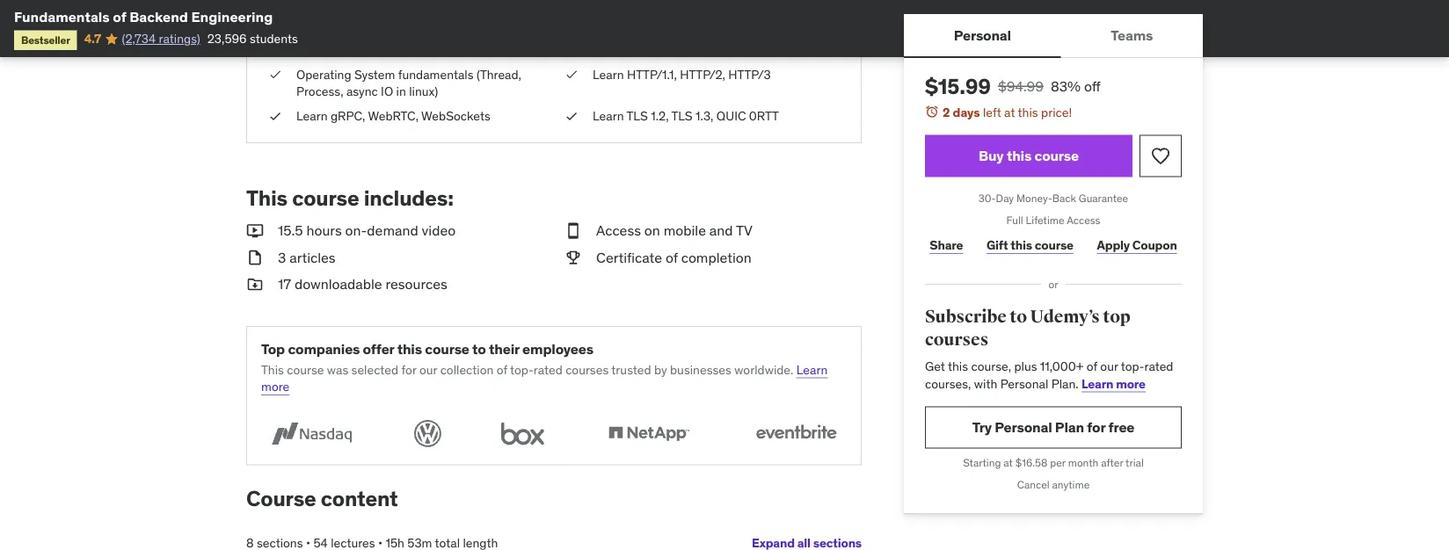 Task type: vqa. For each thing, say whether or not it's contained in the screenshot.
PRODUCTIVITY associated with Office Productivity Courses
no



Task type: locate. For each thing, give the bounding box(es) containing it.
course inside button
[[1035, 147, 1079, 165]]

free
[[1109, 419, 1135, 437]]

webrtc,
[[368, 108, 419, 124]]

tls
[[627, 108, 648, 124], [672, 108, 693, 124]]

ratings)
[[159, 31, 200, 47]]

for left free
[[1088, 419, 1106, 437]]

2 how from the left
[[668, 25, 690, 41]]

small image left 17
[[246, 275, 264, 295]]

1 vertical spatial for
[[1088, 419, 1106, 437]]

teams button
[[1062, 14, 1204, 56]]

buy this course
[[979, 147, 1079, 165]]

resources
[[386, 275, 448, 293]]

our right 11,000+
[[1101, 359, 1119, 375]]

0 horizontal spatial how
[[364, 25, 387, 41]]

15.5
[[278, 222, 303, 240]]

buy
[[979, 147, 1004, 165]]

hours
[[307, 222, 342, 240]]

small image for 3
[[246, 248, 264, 268]]

get
[[926, 359, 946, 375]]

1 vertical spatial at
[[1004, 457, 1013, 470]]

employees
[[523, 340, 594, 358]]

how inside the comprehend how os kernel communicate with backend applications
[[668, 25, 690, 41]]

1 vertical spatial courses
[[566, 362, 609, 378]]

1 vertical spatial personal
[[1001, 376, 1049, 392]]

get this course, plus 11,000+ of our top-rated courses, with personal plan.
[[926, 359, 1174, 392]]

1 horizontal spatial with
[[975, 376, 998, 392]]

small image
[[246, 221, 264, 241], [565, 221, 582, 241], [246, 248, 264, 268], [565, 248, 582, 268], [246, 275, 264, 295]]

for
[[402, 362, 417, 378], [1088, 419, 1106, 437]]

and
[[710, 222, 733, 240]]

0 vertical spatial courses
[[926, 329, 989, 351]]

personal inside button
[[954, 26, 1012, 44]]

tab list
[[904, 14, 1204, 58]]

access
[[1067, 214, 1101, 227], [596, 222, 641, 240]]

operating
[[296, 67, 352, 82]]

operating system fundamentals (thread, process, async io in linux)
[[296, 67, 522, 100]]

this down $94.99 at the right of the page
[[1018, 104, 1039, 120]]

how
[[364, 25, 387, 41], [668, 25, 690, 41]]

courses down subscribe
[[926, 329, 989, 351]]

completion
[[682, 249, 752, 267]]

learn more link for top companies offer this course to their employees
[[261, 362, 828, 395]]

volkswagen image
[[409, 417, 447, 451]]

more for subscribe to udemy's top courses
[[1117, 376, 1146, 392]]

bestseller
[[21, 33, 70, 47]]

1 horizontal spatial backend
[[619, 42, 668, 58]]

xsmall image
[[268, 25, 282, 42], [268, 66, 282, 83], [565, 66, 579, 83], [565, 108, 579, 125]]

personal down plus
[[1001, 376, 1049, 392]]

to
[[1010, 307, 1027, 328], [473, 340, 486, 358]]

with inside the comprehend how os kernel communicate with backend applications
[[593, 42, 616, 58]]

this
[[1018, 104, 1039, 120], [1007, 147, 1032, 165], [1011, 237, 1033, 253], [397, 340, 422, 358], [948, 359, 969, 375]]

learn more link down 'employees' on the left of page
[[261, 362, 828, 395]]

personal up "$16.58"
[[995, 419, 1053, 437]]

businesses
[[670, 362, 732, 378]]

rated
[[1145, 359, 1174, 375], [534, 362, 563, 378]]

this for this course was selected for our collection of top-rated courses trusted by businesses worldwide.
[[261, 362, 284, 378]]

at right left
[[1005, 104, 1016, 120]]

how for understand
[[364, 25, 387, 41]]

demand
[[367, 222, 418, 240]]

learn left 1.2,
[[593, 108, 624, 124]]

this for buy
[[1007, 147, 1032, 165]]

companies
[[288, 340, 360, 358]]

wishlist image
[[1151, 146, 1172, 167]]

top- inside get this course, plus 11,000+ of our top-rated courses, with personal plan.
[[1121, 359, 1145, 375]]

starting
[[964, 457, 1002, 470]]

more inside learn more
[[261, 379, 290, 395]]

0 vertical spatial at
[[1005, 104, 1016, 120]]

1 horizontal spatial our
[[1101, 359, 1119, 375]]

(2,734
[[122, 31, 156, 47]]

our down top companies offer this course to their employees
[[420, 362, 437, 378]]

this up courses,
[[948, 359, 969, 375]]

small image left 3
[[246, 248, 264, 268]]

0 vertical spatial with
[[593, 42, 616, 58]]

learn more link up free
[[1082, 376, 1146, 392]]

0 vertical spatial this
[[246, 185, 288, 211]]

this down top
[[261, 362, 284, 378]]

off
[[1085, 77, 1101, 95]]

1 vertical spatial to
[[473, 340, 486, 358]]

fundamentals
[[398, 67, 474, 82]]

0 vertical spatial personal
[[954, 26, 1012, 44]]

to inside subscribe to udemy's top courses
[[1010, 307, 1027, 328]]

this inside gift this course link
[[1011, 237, 1033, 253]]

backend down comprehend at the top of page
[[619, 42, 668, 58]]

course up hours
[[292, 185, 359, 211]]

how up work
[[364, 25, 387, 41]]

courses,
[[926, 376, 972, 392]]

lifetime
[[1026, 214, 1065, 227]]

learn inside learn more
[[797, 362, 828, 378]]

1 horizontal spatial learn more link
[[1082, 376, 1146, 392]]

anytime
[[1053, 478, 1090, 492]]

of
[[113, 7, 126, 26], [666, 249, 678, 267], [1087, 359, 1098, 375], [497, 362, 508, 378]]

0 vertical spatial backend
[[129, 7, 188, 26]]

0 vertical spatial to
[[1010, 307, 1027, 328]]

1 tls from the left
[[627, 108, 648, 124]]

1 horizontal spatial for
[[1088, 419, 1106, 437]]

0 horizontal spatial with
[[593, 42, 616, 58]]

work
[[351, 42, 378, 58]]

$16.58
[[1016, 457, 1048, 470]]

more for top companies offer this course to their employees
[[261, 379, 290, 395]]

0 horizontal spatial courses
[[566, 362, 609, 378]]

small image left certificate
[[565, 248, 582, 268]]

apply
[[1098, 237, 1130, 253]]

learn left http/1.1,
[[593, 67, 624, 82]]

how inside understand how backend communication protocols work
[[364, 25, 387, 41]]

course up back
[[1035, 147, 1079, 165]]

trusted
[[612, 362, 652, 378]]

0 horizontal spatial learn more
[[261, 362, 828, 395]]

access inside 30-day money-back guarantee full lifetime access
[[1067, 214, 1101, 227]]

worldwide.
[[735, 362, 794, 378]]

backend up "(2,734 ratings)"
[[129, 7, 188, 26]]

1 horizontal spatial courses
[[926, 329, 989, 351]]

0rtt
[[749, 108, 779, 124]]

tls right 1.2,
[[672, 108, 693, 124]]

2 vertical spatial personal
[[995, 419, 1053, 437]]

this right 'buy'
[[1007, 147, 1032, 165]]

learn for webrtc,
[[296, 108, 328, 124]]

starting at $16.58 per month after trial cancel anytime
[[964, 457, 1144, 492]]

how for comprehend
[[668, 25, 690, 41]]

top- down top
[[1121, 359, 1145, 375]]

communication
[[440, 25, 525, 41]]

kernel
[[713, 25, 749, 41]]

1 horizontal spatial tls
[[672, 108, 693, 124]]

box image
[[494, 417, 553, 451]]

30-
[[979, 192, 996, 206]]

of up (2,734
[[113, 7, 126, 26]]

1 horizontal spatial learn more
[[1082, 376, 1146, 392]]

learn more down 'employees' on the left of page
[[261, 362, 828, 395]]

personal
[[954, 26, 1012, 44], [1001, 376, 1049, 392], [995, 419, 1053, 437]]

with inside get this course, plus 11,000+ of our top-rated courses, with personal plan.
[[975, 376, 998, 392]]

of inside get this course, plus 11,000+ of our top-rated courses, with personal plan.
[[1087, 359, 1098, 375]]

courses down 'employees' on the left of page
[[566, 362, 609, 378]]

learn down process,
[[296, 108, 328, 124]]

of right 11,000+
[[1087, 359, 1098, 375]]

access up certificate
[[596, 222, 641, 240]]

course up collection
[[425, 340, 470, 358]]

learn more up free
[[1082, 376, 1146, 392]]

top- down their
[[510, 362, 534, 378]]

learn http/1.1, http/2, http/3
[[593, 67, 771, 82]]

this
[[246, 185, 288, 211], [261, 362, 284, 378]]

with down course,
[[975, 376, 998, 392]]

1 horizontal spatial access
[[1067, 214, 1101, 227]]

1 vertical spatial backend
[[619, 42, 668, 58]]

with
[[593, 42, 616, 58], [975, 376, 998, 392]]

1 horizontal spatial rated
[[1145, 359, 1174, 375]]

1 horizontal spatial top-
[[1121, 359, 1145, 375]]

1 horizontal spatial more
[[1117, 376, 1146, 392]]

15.5 hours on-demand video
[[278, 222, 456, 240]]

1 horizontal spatial to
[[1010, 307, 1027, 328]]

1 how from the left
[[364, 25, 387, 41]]

1 vertical spatial this
[[261, 362, 284, 378]]

access down back
[[1067, 214, 1101, 227]]

$15.99
[[926, 73, 991, 99]]

course down the companies
[[287, 362, 324, 378]]

this up "15.5" in the left of the page
[[246, 185, 288, 211]]

this right offer
[[397, 340, 422, 358]]

3
[[278, 249, 286, 267]]

more down top
[[261, 379, 290, 395]]

small image for 17
[[246, 275, 264, 295]]

small image left on
[[565, 221, 582, 241]]

small image left "15.5" in the left of the page
[[246, 221, 264, 241]]

learn grpc, webrtc, websockets
[[296, 108, 491, 124]]

personal up $15.99
[[954, 26, 1012, 44]]

in
[[396, 84, 406, 100]]

http/3
[[729, 67, 771, 82]]

on
[[645, 222, 661, 240]]

to up collection
[[473, 340, 486, 358]]

0 horizontal spatial tls
[[627, 108, 648, 124]]

0 horizontal spatial for
[[402, 362, 417, 378]]

at left "$16.58"
[[1004, 457, 1013, 470]]

this inside buy this course button
[[1007, 147, 1032, 165]]

quic
[[717, 108, 746, 124]]

how left os
[[668, 25, 690, 41]]

or
[[1049, 278, 1059, 291]]

personal inside get this course, plus 11,000+ of our top-rated courses, with personal plan.
[[1001, 376, 1049, 392]]

learn right the worldwide.
[[797, 362, 828, 378]]

0 horizontal spatial more
[[261, 379, 290, 395]]

with down comprehend at the top of page
[[593, 42, 616, 58]]

this inside get this course, plus 11,000+ of our top-rated courses, with personal plan.
[[948, 359, 969, 375]]

learn for http/2,
[[593, 67, 624, 82]]

learn more for top companies offer this course to their employees
[[261, 362, 828, 395]]

small image for certificate
[[565, 248, 582, 268]]

to left udemy's
[[1010, 307, 1027, 328]]

0 horizontal spatial to
[[473, 340, 486, 358]]

students
[[250, 31, 298, 47]]

tls left 1.2,
[[627, 108, 648, 124]]

buy this course button
[[926, 135, 1133, 177]]

try personal plan for free
[[973, 419, 1135, 437]]

0 horizontal spatial learn more link
[[261, 362, 828, 395]]

this right gift
[[1011, 237, 1033, 253]]

more up free
[[1117, 376, 1146, 392]]

0 horizontal spatial our
[[420, 362, 437, 378]]

their
[[489, 340, 520, 358]]

1 vertical spatial with
[[975, 376, 998, 392]]

1 horizontal spatial how
[[668, 25, 690, 41]]

xsmall image for understand how backend communication protocols work
[[268, 25, 282, 42]]

our inside get this course, plus 11,000+ of our top-rated courses, with personal plan.
[[1101, 359, 1119, 375]]

small image for 15.5
[[246, 221, 264, 241]]

tv
[[736, 222, 753, 240]]

23,596
[[207, 31, 247, 47]]

for down top companies offer this course to their employees
[[402, 362, 417, 378]]

our
[[1101, 359, 1119, 375], [420, 362, 437, 378]]

netapp image
[[599, 417, 700, 451]]



Task type: describe. For each thing, give the bounding box(es) containing it.
alarm image
[[926, 105, 940, 119]]

2 tls from the left
[[672, 108, 693, 124]]

of down their
[[497, 362, 508, 378]]

http/2,
[[680, 67, 726, 82]]

video
[[422, 222, 456, 240]]

learn right plan.
[[1082, 376, 1114, 392]]

learn for 1.2,
[[593, 108, 624, 124]]

xsmall image for learn tls 1.2, tls 1.3, quic 0rtt
[[565, 108, 579, 125]]

this for this course includes:
[[246, 185, 288, 211]]

83%
[[1051, 77, 1081, 95]]

gift
[[987, 237, 1009, 253]]

engineering
[[191, 7, 273, 26]]

top
[[1103, 307, 1131, 328]]

fundamentals of backend engineering
[[14, 7, 273, 26]]

protocols
[[296, 42, 348, 58]]

per
[[1051, 457, 1066, 470]]

articles
[[290, 249, 336, 267]]

this for gift
[[1011, 237, 1033, 253]]

access on mobile and tv
[[596, 222, 753, 240]]

0 horizontal spatial rated
[[534, 362, 563, 378]]

guarantee
[[1079, 192, 1129, 206]]

0 vertical spatial for
[[402, 362, 417, 378]]

certificate
[[596, 249, 663, 267]]

full
[[1007, 214, 1024, 227]]

share button
[[926, 228, 968, 263]]

at inside starting at $16.58 per month after trial cancel anytime
[[1004, 457, 1013, 470]]

top
[[261, 340, 285, 358]]

(2,734 ratings)
[[122, 31, 200, 47]]

plan.
[[1052, 376, 1079, 392]]

small image for access
[[565, 221, 582, 241]]

linux)
[[409, 84, 438, 100]]

this course includes:
[[246, 185, 454, 211]]

certificate of completion
[[596, 249, 752, 267]]

downloadable
[[295, 275, 382, 293]]

offer
[[363, 340, 394, 358]]

selected
[[352, 362, 399, 378]]

of down access on mobile and tv
[[666, 249, 678, 267]]

cancel
[[1018, 478, 1050, 492]]

teams
[[1111, 26, 1154, 44]]

apply coupon button
[[1093, 228, 1182, 263]]

1.3,
[[696, 108, 714, 124]]

1.2,
[[651, 108, 669, 124]]

top companies offer this course to their employees
[[261, 340, 594, 358]]

23,596 students
[[207, 31, 298, 47]]

applications
[[670, 42, 739, 58]]

was
[[327, 362, 349, 378]]

udemy's
[[1031, 307, 1100, 328]]

2
[[943, 104, 951, 120]]

grpc,
[[331, 108, 365, 124]]

http/1.1,
[[627, 67, 677, 82]]

understand
[[296, 25, 361, 41]]

learn more link for subscribe to udemy's top courses
[[1082, 376, 1146, 392]]

$15.99 $94.99 83% off
[[926, 73, 1101, 99]]

collection
[[440, 362, 494, 378]]

xsmall image for operating system fundamentals (thread, process, async io in linux)
[[268, 66, 282, 83]]

share
[[930, 237, 964, 253]]

by
[[654, 362, 667, 378]]

course,
[[972, 359, 1012, 375]]

backend inside the comprehend how os kernel communicate with backend applications
[[619, 42, 668, 58]]

xsmall image
[[268, 108, 282, 125]]

try
[[973, 419, 992, 437]]

0 horizontal spatial top-
[[510, 362, 534, 378]]

this course was selected for our collection of top-rated courses trusted by businesses worldwide.
[[261, 362, 794, 378]]

courses inside subscribe to udemy's top courses
[[926, 329, 989, 351]]

content
[[321, 486, 398, 512]]

3 articles
[[278, 249, 336, 267]]

4.7
[[84, 31, 101, 47]]

11,000+
[[1041, 359, 1084, 375]]

apply coupon
[[1098, 237, 1178, 253]]

includes:
[[364, 185, 454, 211]]

learn more for subscribe to udemy's top courses
[[1082, 376, 1146, 392]]

left
[[984, 104, 1002, 120]]

course
[[246, 486, 316, 512]]

tab list containing personal
[[904, 14, 1204, 58]]

xsmall image for learn http/1.1, http/2, http/3
[[565, 66, 579, 83]]

course content
[[246, 486, 398, 512]]

eventbrite image
[[746, 417, 847, 451]]

gift this course link
[[982, 228, 1079, 263]]

this for get
[[948, 359, 969, 375]]

personal button
[[904, 14, 1062, 56]]

io
[[381, 84, 393, 100]]

plus
[[1015, 359, 1038, 375]]

after
[[1102, 457, 1124, 470]]

comprehend how os kernel communicate with backend applications
[[593, 25, 827, 58]]

async
[[347, 84, 378, 100]]

nasdaq image
[[261, 417, 362, 451]]

subscribe
[[926, 307, 1007, 328]]

understand how backend communication protocols work
[[296, 25, 525, 58]]

learn tls 1.2, tls 1.3, quic 0rtt
[[593, 108, 779, 124]]

course down lifetime
[[1035, 237, 1074, 253]]

$94.99
[[998, 77, 1044, 95]]

0 horizontal spatial backend
[[129, 7, 188, 26]]

rated inside get this course, plus 11,000+ of our top-rated courses, with personal plan.
[[1145, 359, 1174, 375]]

system
[[355, 67, 395, 82]]

on-
[[345, 222, 367, 240]]

(thread,
[[477, 67, 522, 82]]

fundamentals
[[14, 7, 110, 26]]

0 horizontal spatial access
[[596, 222, 641, 240]]

comprehend
[[593, 25, 665, 41]]

days
[[953, 104, 981, 120]]



